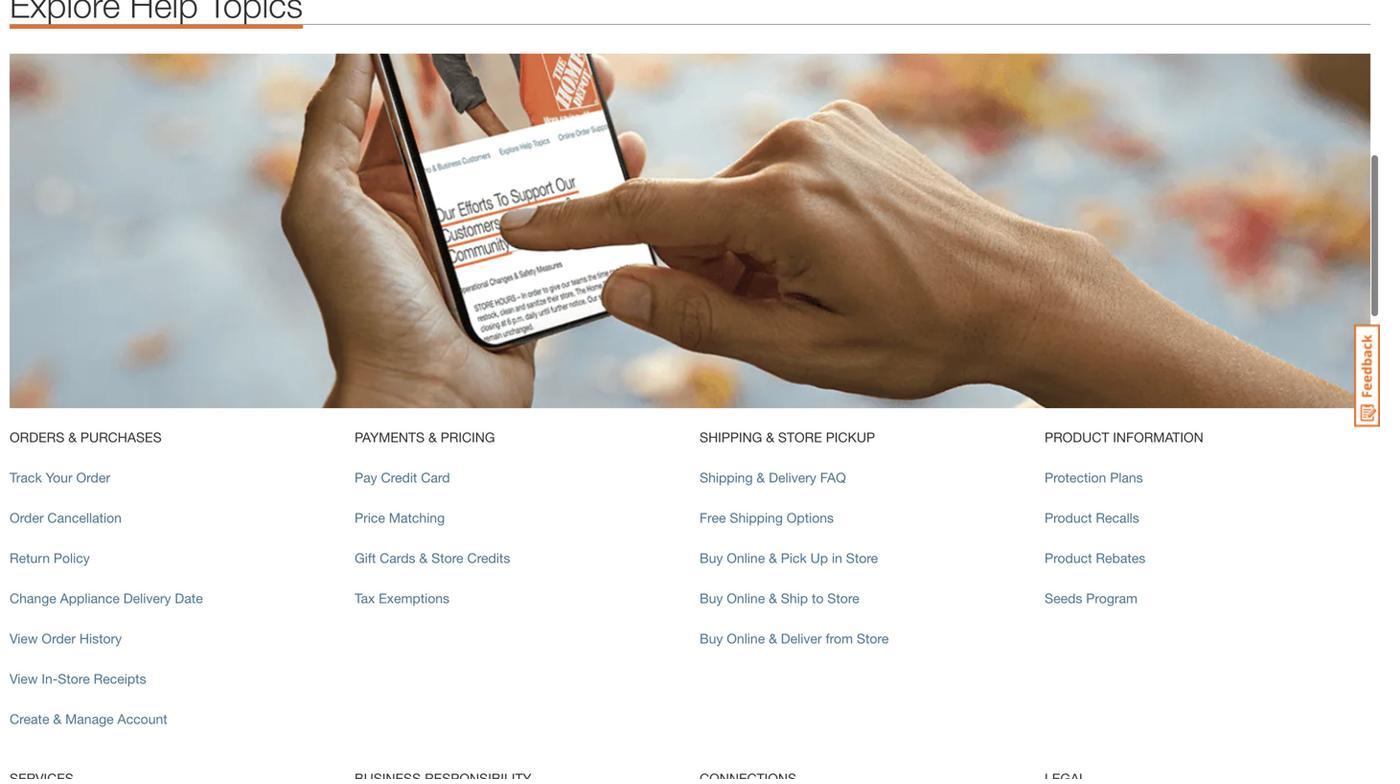 Task type: locate. For each thing, give the bounding box(es) containing it.
shipping right free
[[730, 510, 783, 526]]

1 vertical spatial product
[[1045, 550, 1092, 566]]

&
[[68, 429, 77, 445], [428, 429, 437, 445], [766, 429, 775, 445], [757, 470, 765, 485], [419, 550, 428, 566], [769, 550, 777, 566], [769, 590, 777, 606], [769, 631, 777, 646], [53, 711, 62, 727]]

order down track
[[10, 510, 44, 526]]

1 vertical spatial buy
[[700, 590, 723, 606]]

order up in-
[[42, 631, 76, 646]]

2 product from the top
[[1045, 550, 1092, 566]]

0 vertical spatial buy
[[700, 550, 723, 566]]

track
[[10, 470, 42, 485]]

track your order link
[[10, 470, 110, 485]]

tax exemptions link
[[355, 590, 450, 606]]

credit
[[381, 470, 417, 485]]

2 vertical spatial buy
[[700, 631, 723, 646]]

delivery for date
[[123, 590, 171, 606]]

buy for buy online & ship to store
[[700, 590, 723, 606]]

pickup
[[826, 429, 875, 445]]

pay
[[355, 470, 377, 485]]

& right cards at the left
[[419, 550, 428, 566]]

1 product from the top
[[1045, 510, 1092, 526]]

0 vertical spatial view
[[10, 631, 38, 646]]

1 view from the top
[[10, 631, 38, 646]]

faq
[[820, 470, 846, 485]]

buy online & pick up in store
[[700, 550, 878, 566]]

delivery
[[769, 470, 817, 485], [123, 590, 171, 606]]

date
[[175, 590, 203, 606]]

online down the 'buy online & ship to store'
[[727, 631, 765, 646]]

view
[[10, 631, 38, 646], [10, 671, 38, 687]]

delivery left the faq
[[769, 470, 817, 485]]

shipping down shipping
[[700, 470, 753, 485]]

view down change
[[10, 631, 38, 646]]

gift cards & store credits link
[[355, 550, 510, 566]]

2 view from the top
[[10, 671, 38, 687]]

order
[[76, 470, 110, 485], [10, 510, 44, 526], [42, 631, 76, 646]]

product
[[1045, 510, 1092, 526], [1045, 550, 1092, 566]]

product down protection on the right bottom
[[1045, 510, 1092, 526]]

return policy
[[10, 550, 90, 566]]

& left ship at the bottom of the page
[[769, 590, 777, 606]]

gift cards & store credits
[[355, 550, 510, 566]]

free shipping options
[[700, 510, 834, 526]]

change appliance delivery date link
[[10, 590, 203, 606]]

manage
[[65, 711, 114, 727]]

orders & purchases
[[10, 429, 162, 445]]

store
[[778, 429, 822, 445]]

return policy link
[[10, 550, 90, 566]]

0 vertical spatial online
[[727, 550, 765, 566]]

exemptions
[[379, 590, 450, 606]]

& left pick
[[769, 550, 777, 566]]

gift
[[355, 550, 376, 566]]

1 vertical spatial delivery
[[123, 590, 171, 606]]

& right orders
[[68, 429, 77, 445]]

view left in-
[[10, 671, 38, 687]]

delivery left date
[[123, 590, 171, 606]]

2 buy from the top
[[700, 590, 723, 606]]

buy online & ship to store link
[[700, 590, 860, 606]]

matching
[[389, 510, 445, 526]]

rebates
[[1096, 550, 1146, 566]]

2 online from the top
[[727, 590, 765, 606]]

1 vertical spatial online
[[727, 590, 765, 606]]

1 horizontal spatial delivery
[[769, 470, 817, 485]]

online
[[727, 550, 765, 566], [727, 590, 765, 606], [727, 631, 765, 646]]

your
[[46, 470, 72, 485]]

order cancellation link
[[10, 510, 122, 526]]

3 online from the top
[[727, 631, 765, 646]]

view in-store receipts link
[[10, 671, 146, 687]]

online left ship at the bottom of the page
[[727, 590, 765, 606]]

view in-store receipts
[[10, 671, 146, 687]]

product rebates
[[1045, 550, 1146, 566]]

information
[[1113, 429, 1204, 445]]

2 vertical spatial online
[[727, 631, 765, 646]]

online down free shipping options link
[[727, 550, 765, 566]]

plans
[[1110, 470, 1143, 485]]

order right your
[[76, 470, 110, 485]]

create & manage account
[[10, 711, 167, 727]]

shipping
[[700, 470, 753, 485], [730, 510, 783, 526]]

store down view order history link
[[58, 671, 90, 687]]

0 vertical spatial shipping
[[700, 470, 753, 485]]

buy online & ship to store
[[700, 590, 860, 606]]

store left credits
[[431, 550, 464, 566]]

change
[[10, 590, 56, 606]]

& up free shipping options link
[[757, 470, 765, 485]]

buy
[[700, 550, 723, 566], [700, 590, 723, 606], [700, 631, 723, 646]]

3 buy from the top
[[700, 631, 723, 646]]

seeds program
[[1045, 590, 1138, 606]]

purchases
[[80, 429, 162, 445]]

1 online from the top
[[727, 550, 765, 566]]

online for deliver
[[727, 631, 765, 646]]

product for product recalls
[[1045, 510, 1092, 526]]

0 vertical spatial product
[[1045, 510, 1092, 526]]

1 vertical spatial view
[[10, 671, 38, 687]]

1 buy from the top
[[700, 550, 723, 566]]

payments & pricing
[[355, 429, 495, 445]]

up
[[811, 550, 828, 566]]

history
[[79, 631, 122, 646]]

view order history
[[10, 631, 122, 646]]

product up seeds
[[1045, 550, 1092, 566]]

0 vertical spatial delivery
[[769, 470, 817, 485]]

view order history link
[[10, 631, 122, 646]]

0 horizontal spatial delivery
[[123, 590, 171, 606]]

2 vertical spatial order
[[42, 631, 76, 646]]



Task type: vqa. For each thing, say whether or not it's contained in the screenshot.
Buy Online & Pick Up in Store LINK
yes



Task type: describe. For each thing, give the bounding box(es) containing it.
protection plans link
[[1045, 470, 1143, 485]]

seeds program link
[[1045, 590, 1138, 606]]

1 vertical spatial shipping
[[730, 510, 783, 526]]

to
[[812, 590, 824, 606]]

& left pricing
[[428, 429, 437, 445]]

& left deliver
[[769, 631, 777, 646]]

policy
[[54, 550, 90, 566]]

buy online & deliver from store
[[700, 631, 889, 646]]

card
[[421, 470, 450, 485]]

price matching link
[[355, 510, 445, 526]]

protection plans
[[1045, 470, 1143, 485]]

credits
[[467, 550, 510, 566]]

pricing
[[441, 429, 495, 445]]

shipping & delivery faq
[[700, 470, 846, 485]]

cancellation
[[47, 510, 122, 526]]

buy for buy online & deliver from store
[[700, 631, 723, 646]]

buy for buy online & pick up in store
[[700, 550, 723, 566]]

store right in on the right of the page
[[846, 550, 878, 566]]

cards
[[380, 550, 416, 566]]

program
[[1086, 590, 1138, 606]]

protection
[[1045, 470, 1106, 485]]

recalls
[[1096, 510, 1139, 526]]

buy online & deliver from store link
[[700, 631, 889, 646]]

pay credit card link
[[355, 470, 450, 485]]

in-
[[42, 671, 58, 687]]

online for ship
[[727, 590, 765, 606]]

view for view in-store receipts
[[10, 671, 38, 687]]

explore help topics image
[[10, 54, 1371, 408]]

change appliance delivery date
[[10, 590, 203, 606]]

buy online & pick up in store link
[[700, 550, 878, 566]]

price
[[355, 510, 385, 526]]

free
[[700, 510, 726, 526]]

store right to
[[827, 590, 860, 606]]

product rebates link
[[1045, 550, 1146, 566]]

& left store
[[766, 429, 775, 445]]

1 vertical spatial order
[[10, 510, 44, 526]]

shipping & delivery faq link
[[700, 470, 846, 485]]

orders
[[10, 429, 65, 445]]

return
[[10, 550, 50, 566]]

track your order
[[10, 470, 110, 485]]

ship
[[781, 590, 808, 606]]

options
[[787, 510, 834, 526]]

create
[[10, 711, 49, 727]]

product recalls link
[[1045, 510, 1139, 526]]

shipping & store pickup
[[700, 429, 875, 445]]

shipping
[[700, 429, 762, 445]]

0 vertical spatial order
[[76, 470, 110, 485]]

free shipping options link
[[700, 510, 834, 526]]

product
[[1045, 429, 1109, 445]]

create & manage account link
[[10, 711, 167, 727]]

feedback link image
[[1354, 324, 1380, 427]]

payments
[[355, 429, 425, 445]]

product information
[[1045, 429, 1204, 445]]

product recalls
[[1045, 510, 1139, 526]]

delivery for faq
[[769, 470, 817, 485]]

price matching
[[355, 510, 445, 526]]

& right create
[[53, 711, 62, 727]]

view for view order history
[[10, 631, 38, 646]]

account
[[117, 711, 167, 727]]

pick
[[781, 550, 807, 566]]

appliance
[[60, 590, 120, 606]]

receipts
[[94, 671, 146, 687]]

deliver
[[781, 631, 822, 646]]

tax exemptions
[[355, 590, 450, 606]]

product for product rebates
[[1045, 550, 1092, 566]]

order cancellation
[[10, 510, 122, 526]]

store right from
[[857, 631, 889, 646]]

seeds
[[1045, 590, 1083, 606]]

pay credit card
[[355, 470, 450, 485]]

from
[[826, 631, 853, 646]]

tax
[[355, 590, 375, 606]]

in
[[832, 550, 842, 566]]

online for pick
[[727, 550, 765, 566]]



